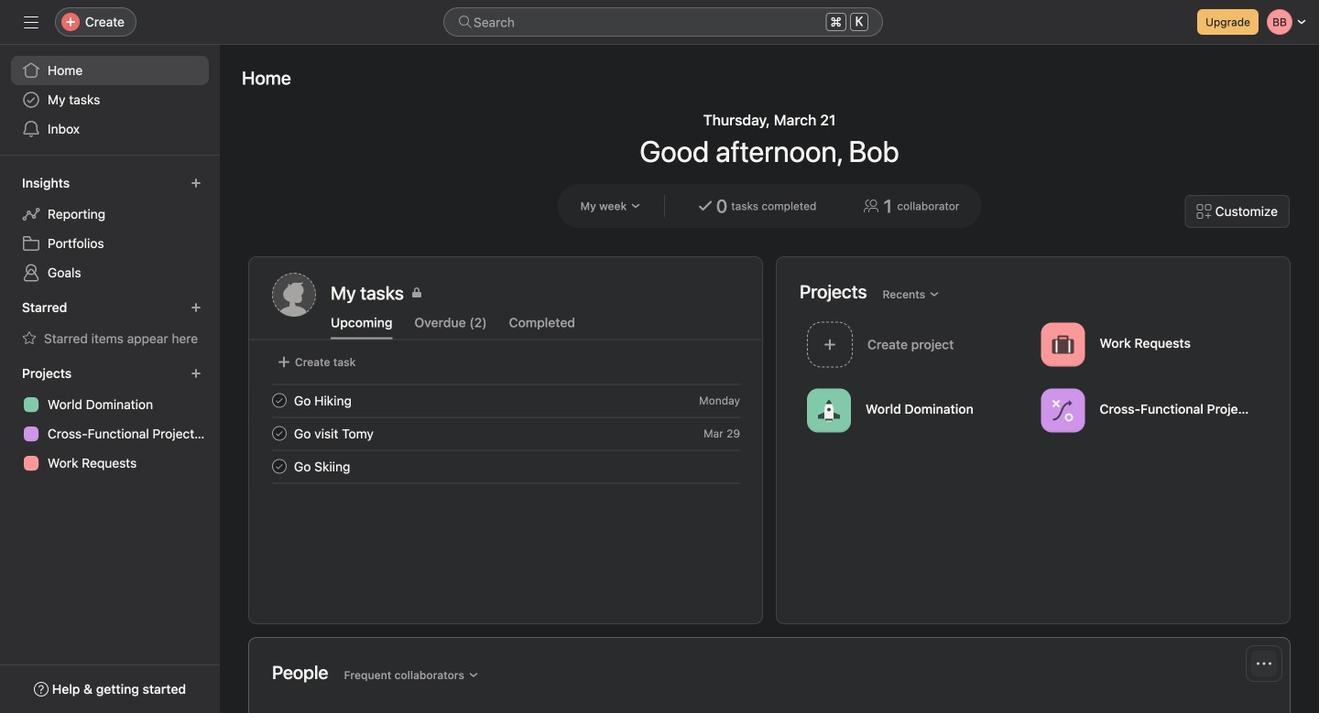 Task type: vqa. For each thing, say whether or not it's contained in the screenshot.
Hide sidebar image
yes



Task type: locate. For each thing, give the bounding box(es) containing it.
1 vertical spatial mark complete image
[[268, 423, 290, 445]]

2 vertical spatial mark complete checkbox
[[268, 456, 290, 478]]

mark complete image
[[268, 390, 290, 412], [268, 423, 290, 445]]

0 vertical spatial mark complete checkbox
[[268, 390, 290, 412]]

2 mark complete checkbox from the top
[[268, 423, 290, 445]]

2 mark complete image from the top
[[268, 423, 290, 445]]

insights element
[[0, 167, 220, 291]]

mark complete image
[[268, 456, 290, 478]]

hide sidebar image
[[24, 15, 38, 29]]

mark complete image for second the mark complete "option"
[[268, 423, 290, 445]]

None field
[[443, 7, 883, 37]]

new project or portfolio image
[[191, 368, 202, 379]]

Mark complete checkbox
[[268, 390, 290, 412], [268, 423, 290, 445], [268, 456, 290, 478]]

list item
[[800, 317, 1034, 373], [250, 384, 762, 417], [250, 417, 762, 450], [250, 450, 762, 483]]

briefcase image
[[1052, 334, 1074, 356]]

1 vertical spatial mark complete checkbox
[[268, 423, 290, 445]]

1 mark complete image from the top
[[268, 390, 290, 412]]

0 vertical spatial mark complete image
[[268, 390, 290, 412]]

add items to starred image
[[191, 302, 202, 313]]

mark complete image for 1st the mark complete "option"
[[268, 390, 290, 412]]

Search tasks, projects, and more text field
[[443, 7, 883, 37]]



Task type: describe. For each thing, give the bounding box(es) containing it.
rocket image
[[818, 400, 840, 422]]

1 mark complete checkbox from the top
[[268, 390, 290, 412]]

global element
[[0, 45, 220, 155]]

line_and_symbols image
[[1052, 400, 1074, 422]]

starred element
[[0, 291, 220, 357]]

add profile photo image
[[272, 273, 316, 317]]

3 mark complete checkbox from the top
[[268, 456, 290, 478]]

projects element
[[0, 357, 220, 482]]

new insights image
[[191, 178, 202, 189]]



